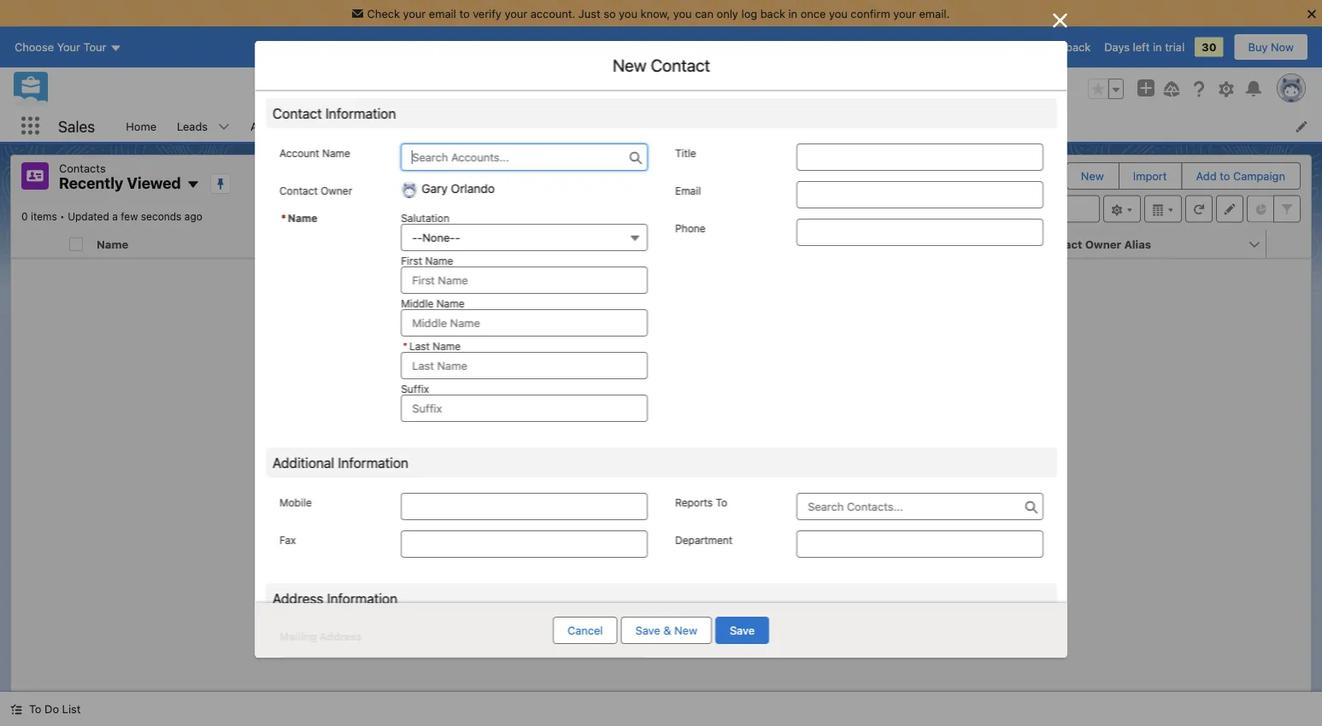 Task type: describe. For each thing, give the bounding box(es) containing it.
save & new button
[[621, 617, 712, 645]]

recently viewed
[[59, 174, 181, 192]]

items
[[31, 211, 57, 223]]

days
[[1105, 41, 1131, 54]]

owner for contact owner alias
[[1086, 238, 1122, 251]]

additional information
[[272, 455, 408, 471]]

3 - from the left
[[455, 231, 460, 244]]

to inside to do list "button"
[[29, 703, 41, 716]]

name down contacts link at the left
[[322, 147, 350, 159]]

forecasts
[[634, 120, 685, 133]]

email element
[[797, 230, 1042, 259]]

item number element
[[11, 230, 62, 259]]

name down 0 items • updated a few seconds ago
[[97, 238, 129, 251]]

new inside 'button'
[[675, 625, 698, 638]]

opportunities
[[431, 120, 502, 133]]

0 vertical spatial address
[[272, 591, 323, 607]]

quotes link
[[883, 110, 941, 142]]

first name
[[401, 255, 453, 267]]

email
[[429, 7, 457, 20]]

address information
[[272, 591, 397, 607]]

0 horizontal spatial contacts
[[59, 162, 106, 174]]

contact for contact information
[[272, 105, 322, 121]]

a
[[112, 211, 118, 223]]

leads
[[177, 120, 208, 133]]

you
[[552, 446, 572, 459]]

left
[[1134, 41, 1151, 54]]

30
[[1203, 41, 1217, 54]]

mailing address
[[279, 631, 362, 643]]

department
[[675, 534, 733, 546]]

search... button
[[464, 75, 806, 103]]

recently viewed|contacts|list view element
[[10, 155, 1313, 693]]

1 horizontal spatial to
[[716, 497, 727, 509]]

campaign
[[1234, 170, 1286, 183]]

account.
[[531, 7, 576, 20]]

any
[[655, 446, 673, 459]]

0 vertical spatial account name
[[279, 147, 350, 159]]

contacts inside contacts link
[[342, 120, 389, 133]]

1 you from the left
[[619, 7, 638, 20]]

additional
[[272, 455, 334, 471]]

buy now button
[[1234, 33, 1309, 61]]

* for * name
[[281, 212, 286, 224]]

contact owner alias element
[[1032, 230, 1278, 259]]

list
[[62, 703, 81, 716]]

phone button
[[562, 230, 778, 258]]

0 vertical spatial in
[[789, 7, 798, 20]]

alias
[[1125, 238, 1152, 251]]

views.
[[690, 463, 723, 476]]

leave
[[1008, 41, 1038, 54]]

cell inside recently viewed|contacts|list view element
[[62, 230, 90, 259]]

import
[[1134, 170, 1168, 183]]

3 you from the left
[[829, 7, 848, 20]]

last
[[409, 340, 430, 352]]

do
[[45, 703, 59, 716]]

accounts list item
[[240, 110, 332, 142]]

viewed
[[127, 174, 181, 192]]

0
[[21, 211, 28, 223]]

forecasts link
[[624, 110, 695, 142]]

Email text field
[[797, 181, 1044, 209]]

name right last
[[433, 340, 461, 352]]

trial
[[1166, 41, 1185, 54]]

0 vertical spatial phone
[[675, 222, 706, 234]]

First Name text field
[[401, 267, 648, 294]]

haven't
[[575, 446, 613, 459]]

contacts link
[[332, 110, 399, 142]]

contact information
[[272, 105, 396, 121]]

email.
[[920, 7, 950, 20]]

owner for contact owner
[[320, 185, 352, 197]]

check your email to verify your account. just so you know, you can only log back in once you confirm your email.
[[367, 7, 950, 20]]

information for additional information
[[338, 455, 408, 471]]

accounts
[[251, 120, 299, 133]]

accounts link
[[240, 110, 309, 142]]

suffix
[[401, 383, 429, 395]]

text default image
[[10, 704, 22, 716]]

contact for contact owner
[[279, 185, 318, 197]]

name button
[[90, 230, 308, 258]]

0 horizontal spatial email
[[675, 185, 701, 197]]

home
[[126, 120, 157, 133]]

action image
[[1267, 230, 1312, 258]]

leads list item
[[167, 110, 240, 142]]

save & new
[[636, 625, 698, 638]]

add to campaign
[[1197, 170, 1286, 183]]

viewed
[[616, 446, 652, 459]]

calendar link
[[535, 110, 602, 142]]

email button
[[797, 230, 1013, 258]]

* name
[[281, 212, 317, 224]]

ago
[[185, 211, 203, 223]]

select list display image
[[1145, 195, 1183, 223]]

dashboards list item
[[695, 110, 800, 142]]

quotes list item
[[883, 110, 963, 142]]

new button
[[1068, 163, 1118, 189]]

save for save & new
[[636, 625, 661, 638]]

buy now
[[1249, 41, 1295, 54]]

email inside button
[[804, 238, 834, 251]]

name down none-
[[425, 255, 453, 267]]

2 you from the left
[[674, 7, 692, 20]]

&
[[664, 625, 672, 638]]

seconds
[[141, 211, 182, 223]]

3 your from the left
[[894, 7, 917, 20]]

name inside "element"
[[382, 238, 414, 251]]

Last Name text field
[[401, 352, 648, 380]]

Department text field
[[797, 531, 1044, 558]]

add to campaign button
[[1183, 163, 1300, 189]]

contact up search... 'button'
[[651, 55, 710, 75]]

cancel button
[[553, 617, 618, 645]]

only
[[717, 7, 739, 20]]

account inside account name button
[[334, 238, 379, 251]]

* last name
[[403, 340, 461, 352]]

none-
[[422, 231, 455, 244]]

log
[[742, 7, 758, 20]]

reports for reports to
[[675, 497, 713, 509]]

feedback
[[1041, 41, 1091, 54]]

opportunities list item
[[421, 110, 535, 142]]

phone inside button
[[569, 238, 603, 251]]

name down contact owner
[[288, 212, 317, 224]]

Fax text field
[[401, 531, 648, 558]]

information for address information
[[327, 591, 397, 607]]

1 your from the left
[[403, 7, 426, 20]]

item number image
[[11, 230, 62, 258]]

0 items • updated a few seconds ago
[[21, 211, 203, 223]]

contact owner
[[279, 185, 352, 197]]

Suffix text field
[[401, 395, 648, 422]]

verify
[[473, 7, 502, 20]]



Task type: locate. For each thing, give the bounding box(es) containing it.
1 horizontal spatial in
[[1154, 41, 1163, 54]]

salutation --none--
[[401, 212, 460, 244]]

account name
[[279, 147, 350, 159], [334, 238, 414, 251]]

reports left quotes
[[810, 120, 851, 133]]

mobile
[[279, 497, 312, 509]]

0 horizontal spatial your
[[403, 7, 426, 20]]

you left can
[[674, 7, 692, 20]]

information for contact information
[[325, 105, 396, 121]]

to right email
[[460, 7, 470, 20]]

reports to
[[675, 497, 727, 509]]

name right middle
[[436, 298, 464, 310]]

group
[[1089, 79, 1125, 99]]

list containing home
[[116, 110, 1323, 142]]

days left in trial
[[1105, 41, 1185, 54]]

few
[[121, 211, 138, 223]]

cell
[[62, 230, 90, 259]]

0 horizontal spatial save
[[636, 625, 661, 638]]

0 horizontal spatial phone
[[569, 238, 603, 251]]

so
[[604, 7, 616, 20]]

Phone text field
[[797, 219, 1044, 246]]

2 vertical spatial information
[[327, 591, 397, 607]]

1 horizontal spatial *
[[403, 340, 407, 352]]

owner left "alias"
[[1086, 238, 1122, 251]]

save right & in the bottom right of the page
[[730, 625, 755, 638]]

to inside button
[[1221, 170, 1231, 183]]

check
[[367, 7, 400, 20]]

1 vertical spatial owner
[[1086, 238, 1122, 251]]

new up 'list view controls' 'image'
[[1082, 170, 1105, 183]]

1 vertical spatial address
[[319, 631, 362, 643]]

2 horizontal spatial new
[[1082, 170, 1105, 183]]

in right left
[[1154, 41, 1163, 54]]

1 horizontal spatial you
[[674, 7, 692, 20]]

your left email.
[[894, 7, 917, 20]]

1 vertical spatial account name
[[334, 238, 414, 251]]

account down contact owner
[[334, 238, 379, 251]]

* for * last name
[[403, 340, 407, 352]]

phone
[[675, 222, 706, 234], [569, 238, 603, 251]]

0 horizontal spatial new
[[613, 55, 647, 75]]

new for new contact
[[613, 55, 647, 75]]

list
[[116, 110, 1323, 142]]

contacts inside "you haven't viewed any contacts recently. try switching list views."
[[676, 446, 723, 459]]

name element
[[90, 230, 327, 259]]

address up mailing
[[272, 591, 323, 607]]

your right verify
[[505, 7, 528, 20]]

reports down views.
[[675, 497, 713, 509]]

1 horizontal spatial reports
[[810, 120, 851, 133]]

buy
[[1249, 41, 1269, 54]]

salutation
[[401, 212, 449, 224]]

leave feedback
[[1008, 41, 1091, 54]]

recently.
[[726, 446, 771, 459]]

opportunities link
[[421, 110, 512, 142]]

0 vertical spatial account
[[279, 147, 319, 159]]

0 vertical spatial to
[[716, 497, 727, 509]]

status
[[552, 444, 771, 478]]

you
[[619, 7, 638, 20], [674, 7, 692, 20], [829, 7, 848, 20]]

name
[[322, 147, 350, 159], [288, 212, 317, 224], [97, 238, 129, 251], [382, 238, 414, 251], [425, 255, 453, 267], [436, 298, 464, 310], [433, 340, 461, 352]]

your left email
[[403, 7, 426, 20]]

phone up first name text box
[[569, 238, 603, 251]]

leads link
[[167, 110, 218, 142]]

1 horizontal spatial new
[[675, 625, 698, 638]]

* left last
[[403, 340, 407, 352]]

middle name
[[401, 298, 464, 310]]

import button
[[1120, 163, 1181, 189]]

save inside button
[[730, 625, 755, 638]]

account name element
[[327, 230, 572, 259]]

0 horizontal spatial account
[[279, 147, 319, 159]]

1 horizontal spatial phone
[[675, 222, 706, 234]]

address down the "address information"
[[319, 631, 362, 643]]

owner
[[320, 185, 352, 197], [1086, 238, 1122, 251]]

in right back
[[789, 7, 798, 20]]

first
[[401, 255, 422, 267]]

updated
[[68, 211, 109, 223]]

reports for reports
[[810, 120, 851, 133]]

2 save from the left
[[730, 625, 755, 638]]

account
[[279, 147, 319, 159], [334, 238, 379, 251]]

contacts down sales
[[59, 162, 106, 174]]

Salutation button
[[401, 224, 648, 251]]

*
[[281, 212, 286, 224], [403, 340, 407, 352]]

1 vertical spatial to
[[29, 703, 41, 716]]

confirm
[[851, 7, 891, 20]]

1 vertical spatial account
[[334, 238, 379, 251]]

to down views.
[[716, 497, 727, 509]]

dashboards link
[[695, 110, 778, 142]]

2 your from the left
[[505, 7, 528, 20]]

1 vertical spatial to
[[1221, 170, 1231, 183]]

account name up first
[[334, 238, 414, 251]]

2 horizontal spatial your
[[894, 7, 917, 20]]

Account Name text field
[[401, 144, 648, 171]]

new contact
[[613, 55, 710, 75]]

Search Recently Viewed list view. search field
[[895, 195, 1101, 223]]

mailing
[[279, 631, 317, 643]]

new
[[613, 55, 647, 75], [1082, 170, 1105, 183], [675, 625, 698, 638]]

to right add
[[1221, 170, 1231, 183]]

new for new
[[1082, 170, 1105, 183]]

contact owner alias button
[[1032, 230, 1249, 258]]

1 horizontal spatial save
[[730, 625, 755, 638]]

new inside button
[[1082, 170, 1105, 183]]

try
[[600, 463, 617, 476]]

status containing you haven't viewed any contacts recently.
[[552, 444, 771, 478]]

dashboards
[[705, 120, 767, 133]]

phone down title
[[675, 222, 706, 234]]

1 horizontal spatial email
[[804, 238, 834, 251]]

calendar list item
[[535, 110, 624, 142]]

once
[[801, 7, 826, 20]]

status inside recently viewed|contacts|list view element
[[552, 444, 771, 478]]

owner inside button
[[1086, 238, 1122, 251]]

contacts up views.
[[676, 446, 723, 459]]

contact down search recently viewed list view. search field
[[1039, 238, 1083, 251]]

you haven't viewed any contacts recently. try switching list views.
[[552, 446, 771, 476]]

contact owner alias
[[1039, 238, 1152, 251]]

None search field
[[895, 195, 1101, 223]]

2 vertical spatial contacts
[[676, 446, 723, 459]]

cancel
[[568, 625, 603, 638]]

0 horizontal spatial in
[[789, 7, 798, 20]]

1 vertical spatial *
[[403, 340, 407, 352]]

0 vertical spatial contacts
[[342, 120, 389, 133]]

reports link
[[800, 110, 861, 142]]

phone element
[[562, 230, 807, 259]]

email
[[675, 185, 701, 197], [804, 238, 834, 251]]

quotes
[[893, 120, 931, 133]]

can
[[695, 7, 714, 20]]

switching
[[620, 463, 669, 476]]

contact left contacts link at the left
[[272, 105, 322, 121]]

account name button
[[327, 230, 543, 258]]

1 vertical spatial email
[[804, 238, 834, 251]]

middle
[[401, 298, 433, 310]]

list view controls image
[[1104, 195, 1142, 223]]

reports list item
[[800, 110, 883, 142]]

1 horizontal spatial account
[[334, 238, 379, 251]]

1 vertical spatial phone
[[569, 238, 603, 251]]

contacts right accounts "list item"
[[342, 120, 389, 133]]

1 horizontal spatial contacts
[[342, 120, 389, 133]]

name up first
[[382, 238, 414, 251]]

2 horizontal spatial you
[[829, 7, 848, 20]]

action element
[[1267, 230, 1312, 259]]

0 vertical spatial email
[[675, 185, 701, 197]]

contact for contact owner alias
[[1039, 238, 1083, 251]]

0 horizontal spatial to
[[460, 7, 470, 20]]

back
[[761, 7, 786, 20]]

1 vertical spatial information
[[338, 455, 408, 471]]

* down contact owner
[[281, 212, 286, 224]]

know,
[[641, 7, 671, 20]]

Mobile text field
[[401, 493, 648, 521]]

account down accounts "list item"
[[279, 147, 319, 159]]

save for save
[[730, 625, 755, 638]]

2 vertical spatial new
[[675, 625, 698, 638]]

reports
[[810, 120, 851, 133], [675, 497, 713, 509]]

account name up contact owner
[[279, 147, 350, 159]]

0 horizontal spatial reports
[[675, 497, 713, 509]]

leave feedback link
[[1008, 41, 1091, 54]]

1 vertical spatial reports
[[675, 497, 713, 509]]

1 horizontal spatial owner
[[1086, 238, 1122, 251]]

0 vertical spatial information
[[325, 105, 396, 121]]

now
[[1272, 41, 1295, 54]]

list
[[672, 463, 687, 476]]

0 horizontal spatial to
[[29, 703, 41, 716]]

1 vertical spatial contacts
[[59, 162, 106, 174]]

reports inside reports link
[[810, 120, 851, 133]]

contacts list item
[[332, 110, 421, 142]]

save inside 'button'
[[636, 625, 661, 638]]

account name inside account name button
[[334, 238, 414, 251]]

just
[[579, 7, 601, 20]]

1 vertical spatial new
[[1082, 170, 1105, 183]]

Title text field
[[797, 144, 1044, 171]]

1 - from the left
[[412, 231, 417, 244]]

0 vertical spatial *
[[281, 212, 286, 224]]

new right & in the bottom right of the page
[[675, 625, 698, 638]]

add
[[1197, 170, 1217, 183]]

recently viewed status
[[21, 211, 68, 223]]

address
[[272, 591, 323, 607], [319, 631, 362, 643]]

2 - from the left
[[417, 231, 422, 244]]

0 vertical spatial reports
[[810, 120, 851, 133]]

1 save from the left
[[636, 625, 661, 638]]

0 horizontal spatial *
[[281, 212, 286, 224]]

calendar
[[545, 120, 591, 133]]

contact inside contact owner alias button
[[1039, 238, 1083, 251]]

to left do at the bottom of page
[[29, 703, 41, 716]]

0 vertical spatial new
[[613, 55, 647, 75]]

save left & in the bottom right of the page
[[636, 625, 661, 638]]

0 vertical spatial owner
[[320, 185, 352, 197]]

1 vertical spatial in
[[1154, 41, 1163, 54]]

you right so
[[619, 7, 638, 20]]

to
[[716, 497, 727, 509], [29, 703, 41, 716]]

1 horizontal spatial to
[[1221, 170, 1231, 183]]

fax
[[279, 534, 296, 546]]

•
[[60, 211, 65, 223]]

sales
[[58, 117, 95, 135]]

contact up * name at left
[[279, 185, 318, 197]]

0 vertical spatial to
[[460, 7, 470, 20]]

you right once
[[829, 7, 848, 20]]

Reports To text field
[[797, 493, 1044, 521]]

Middle Name text field
[[401, 310, 648, 337]]

1 horizontal spatial your
[[505, 7, 528, 20]]

owner down contacts link at the left
[[320, 185, 352, 197]]

new up search... 'button'
[[613, 55, 647, 75]]

2 horizontal spatial contacts
[[676, 446, 723, 459]]

to do list
[[29, 703, 81, 716]]

0 horizontal spatial you
[[619, 7, 638, 20]]

0 horizontal spatial owner
[[320, 185, 352, 197]]

inverse image
[[1051, 10, 1071, 31]]



Task type: vqa. For each thing, say whether or not it's contained in the screenshot.
Quotes | List Views list box
no



